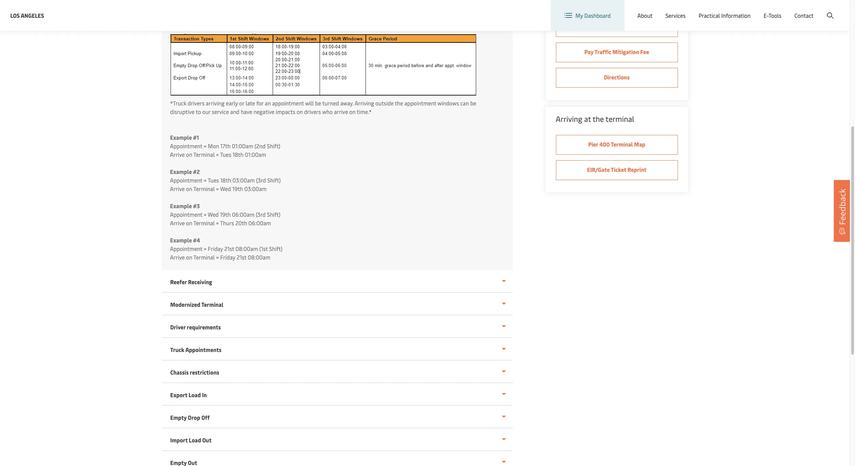 Task type: vqa. For each thing, say whether or not it's contained in the screenshot.
Appointment within Example #3 Appointment = Wed 19th 06:00am (3rd Shift) Arrive on Terminal = Thurs 20th 06:00am
yes



Task type: describe. For each thing, give the bounding box(es) containing it.
truck appointments
[[170, 346, 221, 354]]

restrictions
[[190, 369, 219, 376]]

services button
[[666, 0, 686, 31]]

2 appointment from the left
[[405, 99, 436, 107]]

#3
[[193, 202, 200, 210]]

chassis
[[170, 369, 188, 376]]

modernized
[[170, 301, 200, 308]]

empty
[[170, 414, 187, 421]]

terminal inside "link"
[[611, 140, 633, 148]]

pay traffic mitigation fee
[[585, 48, 649, 56]]

(3rd for 06:00am
[[256, 211, 266, 218]]

reefer receiving
[[170, 278, 212, 286]]

pay traffic mitigation fee link
[[556, 42, 678, 62]]

contact
[[795, 12, 814, 19]]

at
[[584, 114, 591, 124]]

menu
[[735, 6, 749, 14]]

17th
[[220, 142, 231, 150]]

2 be from the left
[[470, 99, 476, 107]]

wed inside the example #2 appointment = tues 18th 03:00am (3rd shift) arrive on terminal = wed 19th 03:00am
[[220, 185, 231, 193]]

wed inside example #3 appointment = wed 19th 06:00am (3rd shift) arrive on terminal = thurs 20th 06:00am
[[208, 211, 219, 218]]

pier
[[588, 140, 598, 148]]

thurs
[[220, 219, 234, 227]]

pier 400 terminal map
[[588, 140, 645, 148]]

arrive for example #1 appointment = mon 17th 01:00am (2nd shift) arrive on terminal = tues 18th 01:00am
[[170, 151, 185, 158]]

1 vertical spatial the
[[593, 114, 604, 124]]

tools
[[769, 12, 782, 19]]

login / create account
[[782, 6, 837, 14]]

traffic
[[595, 48, 611, 56]]

los
[[10, 11, 20, 19]]

truck appointments button
[[162, 338, 513, 361]]

feedback button
[[834, 180, 851, 242]]

on for example #4 appointment = friday 21st 08:00am (1st shift) arrive on terminal = friday 21st 08:00am
[[186, 254, 192, 261]]

los angeles
[[10, 11, 44, 19]]

0 vertical spatial 03:00am
[[232, 176, 255, 184]]

pay
[[585, 48, 594, 56]]

on for example #1 appointment = mon 17th 01:00am (2nd shift) arrive on terminal = tues 18th 01:00am
[[186, 151, 192, 158]]

0 vertical spatial drivers
[[188, 99, 205, 107]]

about button
[[638, 0, 653, 31]]

modernized terminal
[[170, 301, 223, 308]]

chassis restrictions button
[[162, 361, 513, 383]]

tues inside example #1 appointment = mon 17th 01:00am (2nd shift) arrive on terminal = tues 18th 01:00am
[[220, 151, 231, 158]]

create
[[800, 6, 816, 14]]

example #1 appointment = mon 17th 01:00am (2nd shift) arrive on terminal = tues 18th 01:00am
[[170, 134, 280, 158]]

disruptive
[[170, 108, 195, 115]]

information
[[721, 12, 751, 19]]

example #2 appointment = tues 18th 03:00am (3rd shift) arrive on terminal = wed 19th 03:00am
[[170, 168, 281, 193]]

1 vertical spatial 08:00am
[[248, 254, 270, 261]]

payments
[[613, 23, 638, 30]]

import load out button
[[162, 429, 513, 451]]

export load in
[[170, 391, 207, 399]]

terminal for example #4 appointment = friday 21st 08:00am (1st shift) arrive on terminal = friday 21st 08:00am
[[193, 254, 215, 261]]

ticket
[[611, 166, 626, 173]]

account
[[817, 6, 837, 14]]

1 appointment from the left
[[272, 99, 304, 107]]

*truck drivers arriving early or late for an appointment will be turned away. arriving outside the appointment windows can be disruptive to our service and have negative impacts on drivers who arrive on time.*
[[170, 99, 476, 115]]

appointment for #2
[[170, 176, 202, 184]]

the inside '*truck drivers arriving early or late for an appointment will be turned away. arriving outside the appointment windows can be disruptive to our service and have negative impacts on drivers who arrive on time.*'
[[395, 99, 403, 107]]

my dashboard
[[576, 12, 611, 19]]

arrive for example #4 appointment = friday 21st 08:00am (1st shift) arrive on terminal = friday 21st 08:00am
[[170, 254, 185, 261]]

contact button
[[795, 0, 814, 31]]

example for example #4 appointment = friday 21st 08:00am (1st shift) arrive on terminal = friday 21st 08:00am
[[170, 236, 192, 244]]

eir/gate ticket reprint link
[[556, 160, 678, 180]]

my
[[576, 12, 583, 19]]

400
[[600, 140, 610, 148]]

1 horizontal spatial arriving
[[556, 114, 582, 124]]

map
[[634, 140, 645, 148]]

our
[[202, 108, 211, 115]]

online
[[596, 23, 612, 30]]

(2nd
[[255, 142, 266, 150]]

230703 image
[[170, 34, 476, 97]]

online payments link
[[556, 17, 678, 37]]

1 be from the left
[[315, 99, 321, 107]]

my dashboard button
[[565, 0, 611, 31]]

example for example #2 appointment = tues 18th 03:00am (3rd shift) arrive on terminal = wed 19th 03:00am
[[170, 168, 192, 175]]

empty drop off button
[[162, 406, 513, 429]]

late
[[246, 99, 255, 107]]

practical
[[699, 12, 720, 19]]

example #4 appointment = friday 21st 08:00am (1st shift) arrive on terminal = friday 21st 08:00am
[[170, 236, 283, 261]]

switch location
[[657, 6, 696, 14]]

modernized terminal button
[[162, 293, 513, 316]]

service
[[212, 108, 229, 115]]

18th inside example #1 appointment = mon 17th 01:00am (2nd shift) arrive on terminal = tues 18th 01:00am
[[233, 151, 243, 158]]

#4
[[193, 236, 200, 244]]

example for example #3 appointment = wed 19th 06:00am (3rd shift) arrive on terminal = thurs 20th 06:00am
[[170, 202, 192, 210]]

global menu button
[[703, 0, 756, 20]]

tues inside the example #2 appointment = tues 18th 03:00am (3rd shift) arrive on terminal = wed 19th 03:00am
[[208, 176, 219, 184]]

online payments
[[596, 23, 638, 30]]

example #3 appointment = wed 19th 06:00am (3rd shift) arrive on terminal = thurs 20th 06:00am
[[170, 202, 280, 227]]

#1
[[193, 134, 199, 141]]

driver requirements button
[[162, 316, 513, 338]]

empty drop off
[[170, 414, 210, 421]]

directions link
[[556, 68, 678, 88]]

to
[[196, 108, 201, 115]]

0 vertical spatial friday
[[208, 245, 223, 253]]

practical information button
[[699, 0, 751, 31]]

on for example #2 appointment = tues 18th 03:00am (3rd shift) arrive on terminal = wed 19th 03:00am
[[186, 185, 192, 193]]

arrive for example #3 appointment = wed 19th 06:00am (3rd shift) arrive on terminal = thurs 20th 06:00am
[[170, 219, 185, 227]]

shift) for 03:00am
[[267, 176, 281, 184]]

terminal for example #1 appointment = mon 17th 01:00am (2nd shift) arrive on terminal = tues 18th 01:00am
[[193, 151, 215, 158]]

dashboard
[[584, 12, 611, 19]]

/
[[796, 6, 799, 14]]

18th inside the example #2 appointment = tues 18th 03:00am (3rd shift) arrive on terminal = wed 19th 03:00am
[[220, 176, 231, 184]]

20th
[[235, 219, 247, 227]]



Task type: locate. For each thing, give the bounding box(es) containing it.
arrive inside example #3 appointment = wed 19th 06:00am (3rd shift) arrive on terminal = thurs 20th 06:00am
[[170, 219, 185, 227]]

terminal inside example #4 appointment = friday 21st 08:00am (1st shift) arrive on terminal = friday 21st 08:00am
[[193, 254, 215, 261]]

0 vertical spatial tues
[[220, 151, 231, 158]]

appointments
[[185, 346, 221, 354]]

arriving
[[206, 99, 225, 107]]

0 vertical spatial 08:00am
[[236, 245, 258, 253]]

arrive inside example #1 appointment = mon 17th 01:00am (2nd shift) arrive on terminal = tues 18th 01:00am
[[170, 151, 185, 158]]

1 horizontal spatial the
[[593, 114, 604, 124]]

wed
[[220, 185, 231, 193], [208, 211, 219, 218]]

pier 400 terminal map link
[[556, 135, 678, 155]]

off
[[201, 414, 210, 421]]

1 horizontal spatial tues
[[220, 151, 231, 158]]

1 vertical spatial 21st
[[237, 254, 247, 261]]

terminal
[[611, 140, 633, 148], [193, 151, 215, 158], [193, 185, 215, 193], [193, 219, 215, 227], [193, 254, 215, 261], [201, 301, 223, 308]]

terminal inside the example #2 appointment = tues 18th 03:00am (3rd shift) arrive on terminal = wed 19th 03:00am
[[193, 185, 215, 193]]

2 example from the top
[[170, 168, 192, 175]]

0 horizontal spatial tues
[[208, 176, 219, 184]]

19th up example #3 appointment = wed 19th 06:00am (3rd shift) arrive on terminal = thurs 20th 06:00am
[[232, 185, 243, 193]]

01:00am
[[232, 142, 253, 150], [245, 151, 266, 158]]

reefer receiving button
[[162, 270, 513, 293]]

4 example from the top
[[170, 236, 192, 244]]

early
[[226, 99, 238, 107]]

have
[[241, 108, 252, 115]]

terminal inside example #3 appointment = wed 19th 06:00am (3rd shift) arrive on terminal = thurs 20th 06:00am
[[193, 219, 215, 227]]

1 horizontal spatial appointment
[[405, 99, 436, 107]]

2 arrive from the top
[[170, 185, 185, 193]]

terminal for example #3 appointment = wed 19th 06:00am (3rd shift) arrive on terminal = thurs 20th 06:00am
[[193, 219, 215, 227]]

1 horizontal spatial 19th
[[232, 185, 243, 193]]

appointment down #2
[[170, 176, 202, 184]]

eir/gate
[[587, 166, 610, 173]]

arriving up time.*
[[355, 99, 374, 107]]

angeles
[[21, 11, 44, 19]]

appointment for #1
[[170, 142, 202, 150]]

terminal
[[606, 114, 634, 124]]

load for export
[[188, 391, 201, 399]]

appointment up impacts
[[272, 99, 304, 107]]

shift)
[[267, 142, 280, 150], [267, 176, 281, 184], [267, 211, 280, 218], [269, 245, 283, 253]]

mitigation
[[613, 48, 639, 56]]

0 vertical spatial (3rd
[[256, 176, 266, 184]]

mon
[[208, 142, 219, 150]]

about
[[638, 12, 653, 19]]

=
[[204, 142, 207, 150], [216, 151, 219, 158], [204, 176, 207, 184], [216, 185, 219, 193], [204, 211, 207, 218], [216, 219, 219, 227], [204, 245, 207, 253], [216, 254, 219, 261]]

0 horizontal spatial the
[[395, 99, 403, 107]]

example inside example #1 appointment = mon 17th 01:00am (2nd shift) arrive on terminal = tues 18th 01:00am
[[170, 134, 192, 141]]

drivers
[[188, 99, 205, 107], [304, 108, 321, 115]]

2 load from the top
[[189, 437, 201, 444]]

drop
[[188, 414, 200, 421]]

drivers down the will
[[304, 108, 321, 115]]

0 horizontal spatial 19th
[[220, 211, 231, 218]]

06:00am up 20th
[[232, 211, 254, 218]]

receiving
[[188, 278, 212, 286]]

login
[[782, 6, 795, 14]]

appointment for #3
[[170, 211, 202, 218]]

19th inside example #3 appointment = wed 19th 06:00am (3rd shift) arrive on terminal = thurs 20th 06:00am
[[220, 211, 231, 218]]

#2
[[193, 168, 200, 175]]

import
[[170, 437, 188, 444]]

1 vertical spatial arriving
[[556, 114, 582, 124]]

terminal up requirements at left
[[201, 301, 223, 308]]

or
[[239, 99, 244, 107]]

3 example from the top
[[170, 202, 192, 210]]

on inside example #3 appointment = wed 19th 06:00am (3rd shift) arrive on terminal = thurs 20th 06:00am
[[186, 219, 192, 227]]

export load in button
[[162, 383, 513, 406]]

06:00am
[[232, 211, 254, 218], [249, 219, 271, 227]]

(3rd inside the example #2 appointment = tues 18th 03:00am (3rd shift) arrive on terminal = wed 19th 03:00am
[[256, 176, 266, 184]]

0 horizontal spatial appointment
[[272, 99, 304, 107]]

1 vertical spatial friday
[[220, 254, 235, 261]]

1 vertical spatial 19th
[[220, 211, 231, 218]]

global menu
[[718, 6, 749, 14]]

1 vertical spatial load
[[189, 437, 201, 444]]

arrive
[[334, 108, 348, 115]]

1 vertical spatial 18th
[[220, 176, 231, 184]]

0 vertical spatial 06:00am
[[232, 211, 254, 218]]

0 vertical spatial 18th
[[233, 151, 243, 158]]

feedback
[[837, 189, 848, 225]]

1 vertical spatial 06:00am
[[249, 219, 271, 227]]

3 arrive from the top
[[170, 219, 185, 227]]

directions
[[604, 73, 630, 81]]

0 horizontal spatial be
[[315, 99, 321, 107]]

away.
[[340, 99, 354, 107]]

driver requirements
[[170, 323, 221, 331]]

appointment down #3
[[170, 211, 202, 218]]

truck
[[170, 346, 184, 354]]

appointment inside example #3 appointment = wed 19th 06:00am (3rd shift) arrive on terminal = thurs 20th 06:00am
[[170, 211, 202, 218]]

reprint
[[628, 166, 647, 173]]

0 horizontal spatial 18th
[[220, 176, 231, 184]]

(1st
[[259, 245, 268, 253]]

friday
[[208, 245, 223, 253], [220, 254, 235, 261]]

load left in
[[188, 391, 201, 399]]

be right the will
[[315, 99, 321, 107]]

windows
[[438, 99, 459, 107]]

0 vertical spatial arriving
[[355, 99, 374, 107]]

06:00am right 20th
[[249, 219, 271, 227]]

turned
[[322, 99, 339, 107]]

example left #2
[[170, 168, 192, 175]]

(3rd for 03:00am
[[256, 176, 266, 184]]

appointment left "windows"
[[405, 99, 436, 107]]

be
[[315, 99, 321, 107], [470, 99, 476, 107]]

08:00am
[[236, 245, 258, 253], [248, 254, 270, 261]]

chassis restrictions
[[170, 369, 219, 376]]

shift) inside example #4 appointment = friday 21st 08:00am (1st shift) arrive on terminal = friday 21st 08:00am
[[269, 245, 283, 253]]

1 horizontal spatial wed
[[220, 185, 231, 193]]

appointment inside example #4 appointment = friday 21st 08:00am (1st shift) arrive on terminal = friday 21st 08:00am
[[170, 245, 202, 253]]

01:00am down (2nd
[[245, 151, 266, 158]]

appointment inside the example #2 appointment = tues 18th 03:00am (3rd shift) arrive on terminal = wed 19th 03:00am
[[170, 176, 202, 184]]

terminal inside dropdown button
[[201, 301, 223, 308]]

for
[[256, 99, 264, 107]]

login / create account link
[[769, 0, 837, 20]]

terminal down #4
[[193, 254, 215, 261]]

terminal inside example #1 appointment = mon 17th 01:00am (2nd shift) arrive on terminal = tues 18th 01:00am
[[193, 151, 215, 158]]

global
[[718, 6, 734, 14]]

0 horizontal spatial wed
[[208, 211, 219, 218]]

example inside example #4 appointment = friday 21st 08:00am (1st shift) arrive on terminal = friday 21st 08:00am
[[170, 236, 192, 244]]

will
[[305, 99, 314, 107]]

appointment down the #1
[[170, 142, 202, 150]]

arrive inside example #4 appointment = friday 21st 08:00am (1st shift) arrive on terminal = friday 21st 08:00am
[[170, 254, 185, 261]]

location
[[675, 6, 696, 14]]

on inside example #4 appointment = friday 21st 08:00am (1st shift) arrive on terminal = friday 21st 08:00am
[[186, 254, 192, 261]]

los angeles link
[[10, 11, 44, 20]]

0 vertical spatial 19th
[[232, 185, 243, 193]]

0 horizontal spatial drivers
[[188, 99, 205, 107]]

terminal down mon
[[193, 151, 215, 158]]

shift) for 06:00am
[[267, 211, 280, 218]]

shift) inside the example #2 appointment = tues 18th 03:00am (3rd shift) arrive on terminal = wed 19th 03:00am
[[267, 176, 281, 184]]

appointment down #4
[[170, 245, 202, 253]]

arrive for example #2 appointment = tues 18th 03:00am (3rd shift) arrive on terminal = wed 19th 03:00am
[[170, 185, 185, 193]]

03:00am
[[232, 176, 255, 184], [244, 185, 267, 193]]

fee
[[640, 48, 649, 56]]

shift) inside example #3 appointment = wed 19th 06:00am (3rd shift) arrive on terminal = thurs 20th 06:00am
[[267, 211, 280, 218]]

on for example #3 appointment = wed 19th 06:00am (3rd shift) arrive on terminal = thurs 20th 06:00am
[[186, 219, 192, 227]]

load for import
[[189, 437, 201, 444]]

1 vertical spatial drivers
[[304, 108, 321, 115]]

shift) inside example #1 appointment = mon 17th 01:00am (2nd shift) arrive on terminal = tues 18th 01:00am
[[267, 142, 280, 150]]

1 horizontal spatial be
[[470, 99, 476, 107]]

tues
[[220, 151, 231, 158], [208, 176, 219, 184]]

driver
[[170, 323, 185, 331]]

08:00am left (1st
[[236, 245, 258, 253]]

arriving
[[355, 99, 374, 107], [556, 114, 582, 124]]

negative
[[254, 108, 275, 115]]

(3rd inside example #3 appointment = wed 19th 06:00am (3rd shift) arrive on terminal = thurs 20th 06:00am
[[256, 211, 266, 218]]

who
[[322, 108, 333, 115]]

e-tools
[[764, 12, 782, 19]]

appointment inside example #1 appointment = mon 17th 01:00am (2nd shift) arrive on terminal = tues 18th 01:00am
[[170, 142, 202, 150]]

e-
[[764, 12, 769, 19]]

terminal up #4
[[193, 219, 215, 227]]

load left out
[[189, 437, 201, 444]]

requirements
[[187, 323, 221, 331]]

drivers up to
[[188, 99, 205, 107]]

1 vertical spatial (3rd
[[256, 211, 266, 218]]

example left #3
[[170, 202, 192, 210]]

terminal up #3
[[193, 185, 215, 193]]

3 appointment from the top
[[170, 211, 202, 218]]

1 horizontal spatial drivers
[[304, 108, 321, 115]]

arriving inside '*truck drivers arriving early or late for an appointment will be turned away. arriving outside the appointment windows can be disruptive to our service and have negative impacts on drivers who arrive on time.*'
[[355, 99, 374, 107]]

1 load from the top
[[188, 391, 201, 399]]

2 appointment from the top
[[170, 176, 202, 184]]

on inside the example #2 appointment = tues 18th 03:00am (3rd shift) arrive on terminal = wed 19th 03:00am
[[186, 185, 192, 193]]

0 vertical spatial wed
[[220, 185, 231, 193]]

appointment
[[170, 142, 202, 150], [170, 176, 202, 184], [170, 211, 202, 218], [170, 245, 202, 253]]

arrive inside the example #2 appointment = tues 18th 03:00am (3rd shift) arrive on terminal = wed 19th 03:00am
[[170, 185, 185, 193]]

1 vertical spatial tues
[[208, 176, 219, 184]]

the
[[395, 99, 403, 107], [593, 114, 604, 124]]

19th up "thurs"
[[220, 211, 231, 218]]

can
[[460, 99, 469, 107]]

shift) for 01:00am
[[267, 142, 280, 150]]

e-tools button
[[764, 0, 782, 31]]

arriving left at
[[556, 114, 582, 124]]

export
[[170, 391, 187, 399]]

terminal right the 400
[[611, 140, 633, 148]]

1 horizontal spatial 18th
[[233, 151, 243, 158]]

appointment
[[272, 99, 304, 107], [405, 99, 436, 107]]

in
[[202, 391, 207, 399]]

the right at
[[593, 114, 604, 124]]

0 horizontal spatial 21st
[[224, 245, 234, 253]]

0 vertical spatial 21st
[[224, 245, 234, 253]]

example left #4
[[170, 236, 192, 244]]

*truck
[[170, 99, 186, 107]]

4 arrive from the top
[[170, 254, 185, 261]]

19th inside the example #2 appointment = tues 18th 03:00am (3rd shift) arrive on terminal = wed 19th 03:00am
[[232, 185, 243, 193]]

eir/gate ticket reprint
[[587, 166, 647, 173]]

1 vertical spatial wed
[[208, 211, 219, 218]]

shift) for 08:00am
[[269, 245, 283, 253]]

out
[[202, 437, 211, 444]]

example inside the example #2 appointment = tues 18th 03:00am (3rd shift) arrive on terminal = wed 19th 03:00am
[[170, 168, 192, 175]]

0 vertical spatial the
[[395, 99, 403, 107]]

1 vertical spatial 01:00am
[[245, 151, 266, 158]]

example for example #1 appointment = mon 17th 01:00am (2nd shift) arrive on terminal = tues 18th 01:00am
[[170, 134, 192, 141]]

01:00am right 17th
[[232, 142, 253, 150]]

1 arrive from the top
[[170, 151, 185, 158]]

08:00am down (1st
[[248, 254, 270, 261]]

practical information
[[699, 12, 751, 19]]

the right "outside"
[[395, 99, 403, 107]]

0 vertical spatial 01:00am
[[232, 142, 253, 150]]

load
[[188, 391, 201, 399], [189, 437, 201, 444]]

example inside example #3 appointment = wed 19th 06:00am (3rd shift) arrive on terminal = thurs 20th 06:00am
[[170, 202, 192, 210]]

4 appointment from the top
[[170, 245, 202, 253]]

21st
[[224, 245, 234, 253], [237, 254, 247, 261]]

1 example from the top
[[170, 134, 192, 141]]

0 horizontal spatial arriving
[[355, 99, 374, 107]]

an
[[265, 99, 271, 107]]

example left the #1
[[170, 134, 192, 141]]

1 appointment from the top
[[170, 142, 202, 150]]

appointment for #4
[[170, 245, 202, 253]]

on inside example #1 appointment = mon 17th 01:00am (2nd shift) arrive on terminal = tues 18th 01:00am
[[186, 151, 192, 158]]

be right 'can'
[[470, 99, 476, 107]]

terminal for example #2 appointment = tues 18th 03:00am (3rd shift) arrive on terminal = wed 19th 03:00am
[[193, 185, 215, 193]]

0 vertical spatial load
[[188, 391, 201, 399]]

(3rd
[[256, 176, 266, 184], [256, 211, 266, 218]]

1 horizontal spatial 21st
[[237, 254, 247, 261]]

1 vertical spatial 03:00am
[[244, 185, 267, 193]]



